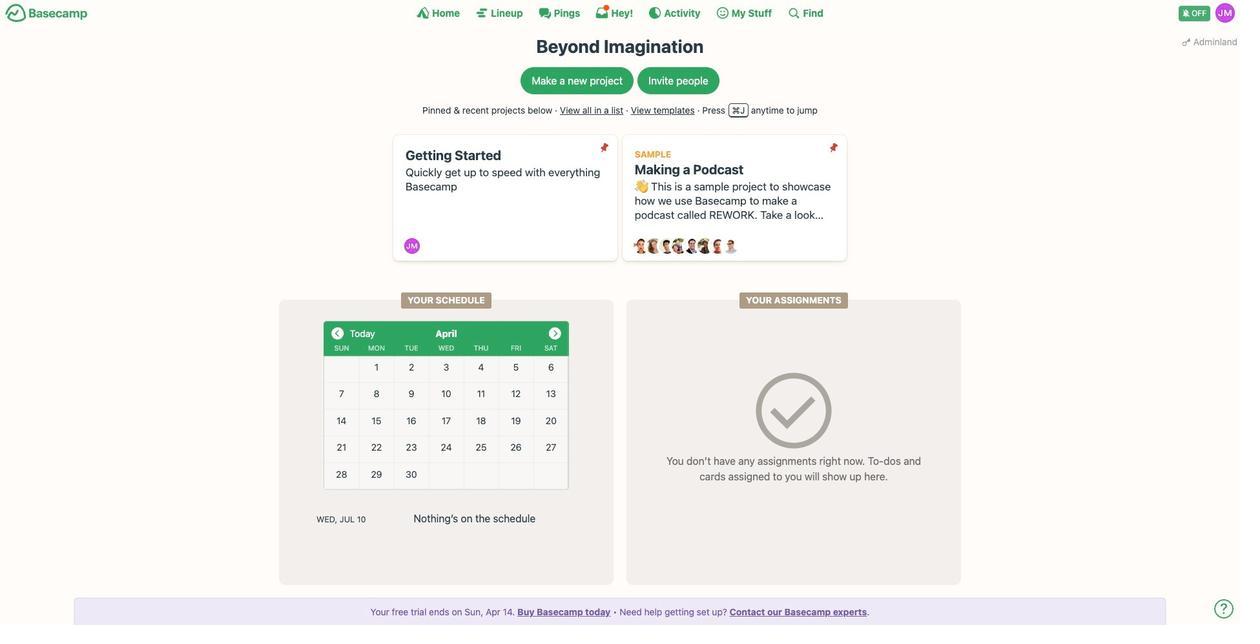 Task type: describe. For each thing, give the bounding box(es) containing it.
jer mill image
[[405, 239, 420, 254]]

main element
[[0, 0, 1240, 25]]

steve marsh image
[[710, 239, 726, 254]]

annie bryan image
[[634, 239, 649, 254]]

josh fiske image
[[685, 239, 700, 254]]

keyboard shortcut: ⌘ + / image
[[788, 6, 800, 19]]

nicole katz image
[[697, 239, 713, 254]]

victor cooper image
[[723, 239, 738, 254]]

jer mill image
[[1215, 3, 1235, 23]]



Task type: vqa. For each thing, say whether or not it's contained in the screenshot.
bottommost Terry Turtle image
no



Task type: locate. For each thing, give the bounding box(es) containing it.
jared davis image
[[659, 239, 675, 254]]

jennifer young image
[[672, 239, 687, 254]]

switch accounts image
[[5, 3, 88, 23]]

cheryl walters image
[[646, 239, 662, 254]]



